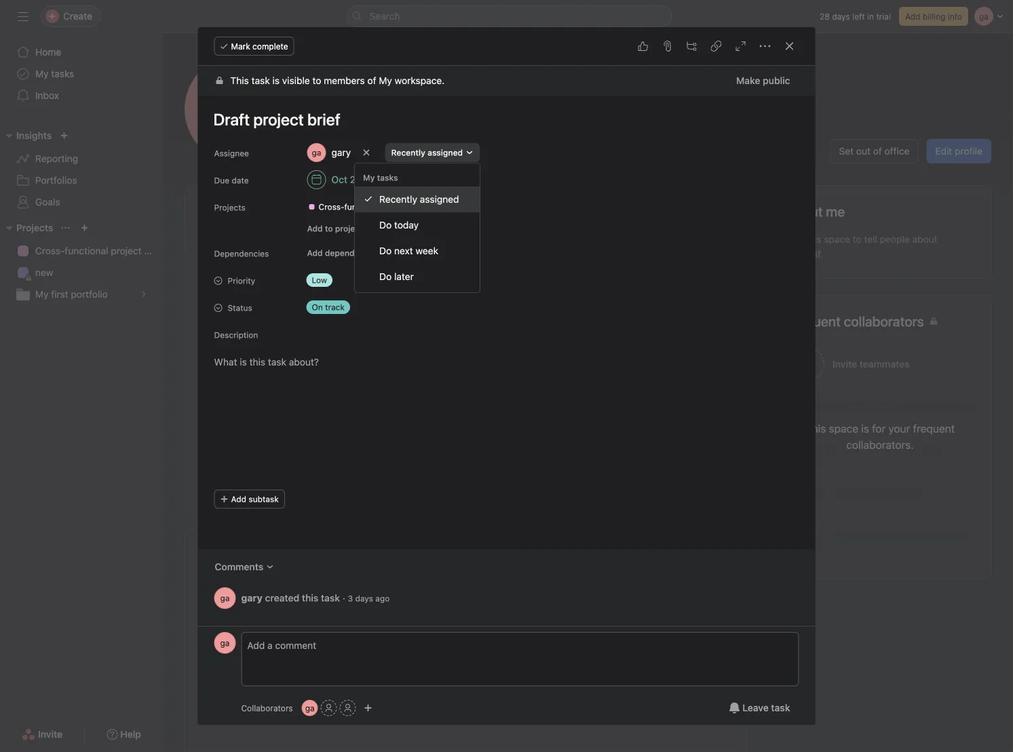 Task type: vqa. For each thing, say whether or not it's contained in the screenshot.
Evaluation Cell Mark complete checkbox
no



Task type: describe. For each thing, give the bounding box(es) containing it.
reporting link
[[8, 148, 155, 170]]

do today
[[380, 220, 419, 231]]

main content containing this task is visible to members of my workspace.
[[198, 66, 816, 627]]

edit profile button
[[927, 139, 992, 164]]

remove assignee image
[[363, 149, 371, 157]]

tasks inside my tasks link
[[51, 68, 74, 79]]

cross-functional project plan inside projects element
[[35, 245, 163, 257]]

ga button inside main content
[[214, 588, 236, 610]]

1 calendar image from the top
[[210, 585, 218, 593]]

1 horizontal spatial tasks
[[377, 173, 398, 183]]

recently inside option
[[380, 194, 418, 205]]

my inside main content
[[379, 75, 392, 86]]

project inside main content
[[385, 202, 412, 212]]

is
[[273, 75, 280, 86]]

oct 20 button
[[301, 168, 390, 192]]

next
[[394, 245, 413, 257]]

28 days left in trial
[[820, 12, 891, 21]]

0 horizontal spatial make
[[257, 315, 281, 326]]

goals link
[[8, 191, 155, 213]]

recent projects
[[224, 547, 316, 563]]

make inside button
[[737, 75, 761, 86]]

cross- inside main content
[[319, 202, 345, 212]]

edit profile
[[936, 146, 983, 157]]

leave
[[743, 703, 769, 714]]

local
[[367, 118, 387, 129]]

comments
[[215, 562, 264, 573]]

top
[[299, 368, 314, 379]]

comments button
[[206, 555, 283, 580]]

set
[[840, 146, 854, 157]]

0 vertical spatial gary
[[315, 86, 357, 111]]

hide sidebar image
[[18, 11, 29, 22]]

1 horizontal spatial functional
[[256, 609, 299, 620]]

set out of office
[[840, 146, 910, 157]]

make public
[[737, 75, 791, 86]]

sixth:
[[230, 315, 255, 326]]

gary created this task · 3 days ago
[[241, 593, 390, 604]]

2 vertical spatial cross-functional project plan
[[226, 609, 354, 620]]

recently assigned inside option
[[380, 194, 459, 205]]

do for do next week
[[380, 245, 392, 257]]

leave task button
[[721, 697, 799, 721]]

mark
[[231, 41, 250, 51]]

track
[[325, 303, 345, 312]]

projects button
[[0, 220, 53, 236]]

by
[[300, 341, 311, 353]]

28
[[820, 12, 830, 21]]

low button
[[301, 271, 383, 290]]

2 vertical spatial ga button
[[302, 701, 318, 717]]

billing
[[923, 12, 946, 21]]

add for add billing info
[[906, 12, 921, 21]]

people
[[880, 234, 910, 245]]

left
[[853, 12, 865, 21]]

global element
[[0, 33, 163, 115]]

my tasks inside global element
[[35, 68, 74, 79]]

my first portfolio
[[35, 289, 108, 300]]

0 likes. click to like this task image
[[638, 41, 649, 52]]

oct 20
[[332, 174, 362, 185]]

meeting
[[293, 289, 329, 300]]

set out of office button
[[831, 139, 919, 164]]

calendar image inside cross-functional project plan link
[[210, 610, 218, 618]]

6️⃣ sixth: make work manageable
[[218, 315, 360, 326]]

insights button
[[0, 128, 52, 144]]

fifth:
[[230, 341, 252, 353]]

this inside use this space to tell people about yourself.
[[806, 234, 822, 245]]

attachments: add a file to this task, draft project brief image
[[662, 41, 673, 52]]

recently assigned button
[[385, 143, 480, 162]]

cross-functional project plan link inside projects element
[[8, 240, 163, 262]]

fourth:
[[230, 368, 261, 379]]

status
[[228, 303, 252, 313]]

copy task link image
[[711, 41, 722, 52]]

stay
[[264, 368, 283, 379]]

search button
[[347, 5, 672, 27]]

assignee
[[214, 149, 249, 158]]

add billing info button
[[900, 7, 969, 26]]

ga for the middle ga 'button'
[[220, 639, 230, 648]]

ga for ga 'button' in the main content
[[220, 594, 230, 604]]

add to projects button
[[301, 219, 374, 238]]

add dependencies button
[[301, 244, 386, 263]]

invite
[[38, 730, 63, 741]]

new inside projects element
[[35, 267, 53, 278]]

complete
[[253, 41, 288, 51]]

add or remove collaborators image
[[364, 705, 372, 713]]

oct
[[332, 174, 348, 185]]

assigned inside recently assigned option
[[420, 194, 459, 205]]

this inside main content
[[302, 593, 319, 604]]

out
[[857, 146, 871, 157]]

on
[[312, 303, 323, 312]]

public
[[763, 75, 791, 86]]

new link
[[8, 262, 155, 284]]

inbox
[[35, 90, 59, 101]]

1 horizontal spatial plan
[[335, 609, 354, 620]]

1 vertical spatial project
[[111, 245, 142, 257]]

portfolios link
[[8, 170, 155, 191]]

portfolios
[[35, 175, 77, 186]]

private
[[260, 583, 291, 594]]

add for add subtask
[[231, 495, 246, 504]]

add billing info
[[906, 12, 963, 21]]

about
[[913, 234, 938, 245]]

1 vertical spatial ga button
[[214, 633, 236, 654]]

make public button
[[728, 69, 799, 93]]

leave task
[[743, 703, 791, 714]]

1 horizontal spatial my tasks
[[363, 173, 398, 183]]

of inside button
[[874, 146, 882, 157]]

my tasks
[[202, 204, 256, 220]]

1 horizontal spatial days
[[833, 12, 850, 21]]

due date
[[214, 176, 249, 185]]

projects element
[[0, 216, 163, 308]]

collaborators
[[241, 704, 293, 714]]

0 horizontal spatial of
[[317, 368, 325, 379]]

asana
[[384, 341, 410, 353]]

task for this
[[252, 75, 270, 86]]

date
[[232, 176, 249, 185]]

office
[[885, 146, 910, 157]]

dependencies
[[325, 248, 380, 258]]

gary button
[[301, 141, 357, 165]]

1 vertical spatial in
[[373, 341, 381, 353]]

on track
[[312, 303, 345, 312]]



Task type: locate. For each thing, give the bounding box(es) containing it.
1 horizontal spatial in
[[868, 12, 874, 21]]

projects down due date
[[214, 203, 246, 213]]

2 do from the top
[[380, 245, 392, 257]]

info
[[948, 12, 963, 21]]

do for do today
[[380, 220, 392, 231]]

1 vertical spatial make
[[257, 315, 281, 326]]

0 horizontal spatial my tasks
[[35, 68, 74, 79]]

to left projects
[[325, 224, 333, 234]]

of inside main content
[[368, 75, 376, 86]]

reporting
[[35, 153, 78, 164]]

kickoff
[[261, 289, 291, 300]]

mark complete
[[231, 41, 288, 51]]

about me
[[786, 204, 845, 220]]

work up by
[[283, 315, 304, 326]]

draft project brief dialog
[[198, 27, 816, 726]]

my tasks right 20
[[363, 173, 398, 183]]

of right out
[[874, 146, 882, 157]]

tasks right 20
[[377, 173, 398, 183]]

1 vertical spatial of
[[874, 146, 882, 157]]

add for add to projects
[[307, 224, 323, 234]]

0 vertical spatial tasks
[[51, 68, 74, 79]]

incoming
[[328, 368, 368, 379]]

days right 3
[[355, 594, 373, 604]]

on
[[286, 368, 297, 379]]

due
[[214, 176, 230, 185]]

task left is
[[252, 75, 270, 86]]

space
[[824, 234, 851, 245]]

0 horizontal spatial plan
[[144, 245, 163, 257]]

my inside projects element
[[35, 289, 49, 300]]

1 vertical spatial work
[[370, 368, 392, 379]]

goals
[[35, 197, 60, 208]]

cross-functional project plan down created
[[226, 609, 354, 620]]

to right 'visible'
[[313, 75, 321, 86]]

2 vertical spatial of
[[317, 368, 325, 379]]

days inside gary created this task · 3 days ago
[[355, 594, 373, 604]]

workspace.
[[395, 75, 445, 86]]

1 horizontal spatial projects
[[214, 203, 246, 213]]

insights
[[16, 130, 52, 141]]

this right created
[[302, 593, 319, 604]]

0 horizontal spatial functional
[[65, 245, 108, 257]]

1 horizontal spatial time
[[390, 118, 409, 129]]

0 vertical spatial time
[[390, 118, 409, 129]]

0 vertical spatial this
[[806, 234, 822, 245]]

subtask
[[249, 495, 279, 504]]

new
[[35, 267, 53, 278], [226, 583, 244, 594]]

1 vertical spatial calendar image
[[210, 610, 218, 618]]

time
[[390, 118, 409, 129], [279, 341, 298, 353]]

5️⃣
[[218, 341, 227, 353]]

collaborating
[[314, 341, 371, 353]]

recently inside 'dropdown button'
[[391, 148, 426, 158]]

2 vertical spatial do
[[380, 271, 392, 282]]

profile
[[955, 146, 983, 157]]

2 vertical spatial cross-
[[226, 609, 256, 620]]

project up new link
[[111, 245, 142, 257]]

my right 20
[[363, 173, 375, 183]]

priority
[[228, 276, 255, 286]]

to inside use this space to tell people about yourself.
[[853, 234, 862, 245]]

dependencies
[[214, 249, 269, 259]]

tasks
[[51, 68, 74, 79], [377, 173, 398, 183]]

0 vertical spatial recently
[[391, 148, 426, 158]]

0 vertical spatial do
[[380, 220, 392, 231]]

1 horizontal spatial project
[[302, 609, 332, 620]]

time right the local
[[390, 118, 409, 129]]

later
[[394, 271, 414, 282]]

ga
[[219, 87, 259, 132], [220, 594, 230, 604], [220, 639, 230, 648], [305, 704, 315, 714]]

my first portfolio link
[[8, 284, 155, 306]]

search
[[370, 11, 400, 22]]

1 horizontal spatial new
[[226, 583, 244, 594]]

1 vertical spatial task
[[321, 593, 340, 604]]

0 vertical spatial of
[[368, 75, 376, 86]]

new down comments
[[226, 583, 244, 594]]

0 horizontal spatial days
[[355, 594, 373, 604]]

2 horizontal spatial plan
[[414, 202, 431, 212]]

my left workspace.
[[379, 75, 392, 86]]

1 vertical spatial days
[[355, 594, 373, 604]]

0 horizontal spatial cross-
[[35, 245, 65, 257]]

1 vertical spatial cross-
[[35, 245, 65, 257]]

1 vertical spatial functional
[[65, 245, 108, 257]]

insights element
[[0, 124, 163, 216]]

Task Name text field
[[205, 104, 799, 135]]

add left "subtask"
[[231, 495, 246, 504]]

tasks down home at left top
[[51, 68, 74, 79]]

main content
[[198, 66, 816, 627]]

time left by
[[279, 341, 298, 353]]

0 vertical spatial cross-functional project plan link
[[302, 200, 436, 214]]

recently
[[391, 148, 426, 158], [380, 194, 418, 205]]

1 vertical spatial my tasks
[[363, 173, 398, 183]]

0 horizontal spatial this
[[302, 593, 319, 604]]

add dependencies
[[307, 248, 380, 258]]

1 vertical spatial tasks
[[377, 173, 398, 183]]

0 horizontal spatial project
[[111, 245, 142, 257]]

1 vertical spatial time
[[279, 341, 298, 353]]

2 vertical spatial cross-functional project plan link
[[185, 602, 747, 627]]

0 vertical spatial functional
[[345, 202, 383, 212]]

ga for bottommost ga 'button'
[[305, 704, 315, 714]]

0 vertical spatial calendar image
[[210, 585, 218, 593]]

task right leave
[[772, 703, 791, 714]]

my up inbox
[[35, 68, 49, 79]]

2 calendar image from the top
[[210, 610, 218, 618]]

inbox link
[[8, 85, 155, 107]]

0 horizontal spatial new
[[35, 267, 53, 278]]

calendar image
[[210, 585, 218, 593], [210, 610, 218, 618]]

1 vertical spatial cross-functional project plan
[[35, 245, 163, 257]]

first
[[51, 289, 68, 300]]

do for do later
[[380, 271, 392, 282]]

cross- up add to projects button
[[319, 202, 345, 212]]

project up do today
[[385, 202, 412, 212]]

plan
[[414, 202, 431, 212], [144, 245, 163, 257], [335, 609, 354, 620]]

1 horizontal spatial this
[[806, 234, 822, 245]]

1 vertical spatial projects
[[16, 222, 53, 234]]

portfolio
[[71, 289, 108, 300]]

full screen image
[[736, 41, 746, 52]]

days right "28"
[[833, 12, 850, 21]]

0 horizontal spatial projects
[[16, 222, 53, 234]]

low
[[312, 276, 327, 285]]

ago
[[376, 594, 390, 604]]

2 vertical spatial functional
[[256, 609, 299, 620]]

·
[[343, 593, 345, 604]]

days
[[833, 12, 850, 21], [355, 594, 373, 604]]

0 vertical spatial projects
[[214, 203, 246, 213]]

recently assigned
[[391, 148, 463, 158], [380, 194, 459, 205]]

1 vertical spatial gary
[[332, 147, 351, 158]]

add
[[906, 12, 921, 21], [307, 224, 323, 234], [307, 248, 323, 258], [231, 495, 246, 504]]

0 vertical spatial my tasks
[[35, 68, 74, 79]]

on track button
[[301, 298, 383, 317]]

assigned down recently assigned 'dropdown button'
[[420, 194, 459, 205]]

0 vertical spatial cross-functional project plan
[[319, 202, 431, 212]]

0 vertical spatial work
[[283, 315, 304, 326]]

3
[[348, 594, 353, 604]]

plan inside main content
[[414, 202, 431, 212]]

0 horizontal spatial work
[[283, 315, 304, 326]]

2 horizontal spatial to
[[853, 234, 862, 245]]

add subtask
[[231, 495, 279, 504]]

2 horizontal spatial task
[[772, 703, 791, 714]]

2 vertical spatial task
[[772, 703, 791, 714]]

0 vertical spatial plan
[[414, 202, 431, 212]]

to inside add to projects button
[[325, 224, 333, 234]]

2 horizontal spatial of
[[874, 146, 882, 157]]

add subtask image
[[687, 41, 698, 52]]

0 vertical spatial task
[[252, 75, 270, 86]]

functional inside main content
[[345, 202, 383, 212]]

to left tell
[[853, 234, 862, 245]]

0 horizontal spatial to
[[313, 75, 321, 86]]

0 vertical spatial project
[[385, 202, 412, 212]]

add to projects
[[307, 224, 367, 234]]

projects inside dropdown button
[[16, 222, 53, 234]]

assigned up recently assigned option
[[428, 148, 463, 158]]

projects down goals
[[16, 222, 53, 234]]

0 vertical spatial in
[[868, 12, 874, 21]]

gary link
[[241, 593, 263, 604]]

add inside button
[[231, 495, 246, 504]]

11:57am local time
[[329, 118, 409, 129]]

projects inside main content
[[214, 203, 246, 213]]

gary left the remove assignee icon in the left of the page
[[332, 147, 351, 158]]

1 vertical spatial do
[[380, 245, 392, 257]]

2 vertical spatial project
[[302, 609, 332, 620]]

add left billing
[[906, 12, 921, 21]]

my tasks
[[35, 68, 74, 79], [363, 173, 398, 183]]

0 horizontal spatial tasks
[[51, 68, 74, 79]]

cross- down projects dropdown button at the top left of the page
[[35, 245, 65, 257]]

0 vertical spatial new
[[35, 267, 53, 278]]

week
[[416, 245, 439, 257]]

1 horizontal spatial make
[[737, 75, 761, 86]]

1 do from the top
[[380, 220, 392, 231]]

2 horizontal spatial project
[[385, 202, 412, 212]]

frequent collaborators
[[786, 314, 925, 330]]

search list box
[[347, 5, 672, 27]]

use this space to tell people about yourself.
[[786, 234, 938, 260]]

4️⃣
[[218, 368, 227, 379]]

make left "public" at the top right of page
[[737, 75, 761, 86]]

my tasks down home at left top
[[35, 68, 74, 79]]

recently up clear due date icon
[[391, 148, 426, 158]]

11:57am
[[329, 118, 364, 129]]

cross- inside projects element
[[35, 245, 65, 257]]

0 horizontal spatial time
[[279, 341, 298, 353]]

manageable
[[307, 315, 360, 326]]

description
[[214, 331, 258, 340]]

1 vertical spatial new
[[226, 583, 244, 594]]

invite button
[[13, 723, 71, 747]]

1 vertical spatial cross-functional project plan link
[[8, 240, 163, 262]]

this task is visible to members of my workspace.
[[230, 75, 445, 86]]

this up yourself.
[[806, 234, 822, 245]]

projects
[[335, 224, 367, 234]]

recently assigned option
[[355, 187, 480, 213]]

my recent projects
[[202, 547, 316, 563]]

this
[[230, 75, 249, 86]]

1 horizontal spatial to
[[325, 224, 333, 234]]

do later
[[380, 271, 414, 282]]

do left the next
[[380, 245, 392, 257]]

members
[[324, 75, 365, 86]]

gary inside gary 'dropdown button'
[[332, 147, 351, 158]]

1 vertical spatial plan
[[144, 245, 163, 257]]

cross- down gary link
[[226, 609, 256, 620]]

cross-functional project plan inside main content
[[319, 202, 431, 212]]

task inside button
[[772, 703, 791, 714]]

cross-functional project plan up new link
[[35, 245, 163, 257]]

my left first
[[35, 289, 49, 300]]

home link
[[8, 41, 155, 63]]

project down gary created this task · 3 days ago
[[302, 609, 332, 620]]

assigned inside recently assigned 'dropdown button'
[[428, 148, 463, 158]]

0 vertical spatial days
[[833, 12, 850, 21]]

0 vertical spatial assigned
[[428, 148, 463, 158]]

do left today
[[380, 220, 392, 231]]

20
[[350, 174, 362, 185]]

recently assigned down clear due date icon
[[380, 194, 459, 205]]

yourself.
[[786, 249, 824, 260]]

use
[[786, 234, 803, 245]]

in left asana
[[373, 341, 381, 353]]

clear due date image
[[395, 176, 403, 184]]

new up first
[[35, 267, 53, 278]]

add up the low
[[307, 248, 323, 258]]

plan inside projects element
[[144, 245, 163, 257]]

collapse task pane image
[[784, 41, 795, 52]]

recently assigned inside 'dropdown button'
[[391, 148, 463, 158]]

do left later
[[380, 271, 392, 282]]

recently down clear due date icon
[[380, 194, 418, 205]]

my left recent projects
[[202, 547, 220, 563]]

add left projects
[[307, 224, 323, 234]]

functional inside projects element
[[65, 245, 108, 257]]

to
[[313, 75, 321, 86], [325, 224, 333, 234], [853, 234, 862, 245]]

1 vertical spatial recently
[[380, 194, 418, 205]]

my
[[35, 68, 49, 79], [379, 75, 392, 86], [363, 173, 375, 183], [35, 289, 49, 300], [202, 547, 220, 563]]

0 horizontal spatial in
[[373, 341, 381, 353]]

task left ·
[[321, 593, 340, 604]]

mark complete button
[[214, 37, 294, 56]]

0 horizontal spatial task
[[252, 75, 270, 86]]

assigned
[[428, 148, 463, 158], [420, 194, 459, 205]]

4️⃣ fourth: stay on top of incoming work
[[218, 368, 392, 379]]

1 horizontal spatial work
[[370, 368, 392, 379]]

gary left created
[[241, 593, 263, 604]]

cross-functional project plan link inside main content
[[302, 200, 436, 214]]

gary up 11:57am on the left top of page
[[315, 86, 357, 111]]

1 horizontal spatial task
[[321, 593, 340, 604]]

cross-functional project plan up do today
[[319, 202, 431, 212]]

edit
[[936, 146, 953, 157]]

1 vertical spatial recently assigned
[[380, 194, 459, 205]]

of right top
[[317, 368, 325, 379]]

1 horizontal spatial cross-
[[226, 609, 256, 620]]

functional up projects
[[345, 202, 383, 212]]

0 vertical spatial recently assigned
[[391, 148, 463, 158]]

functional down created
[[256, 609, 299, 620]]

2 vertical spatial plan
[[335, 609, 354, 620]]

functional up new link
[[65, 245, 108, 257]]

recently assigned up clear due date icon
[[391, 148, 463, 158]]

task for leave
[[772, 703, 791, 714]]

1 vertical spatial assigned
[[420, 194, 459, 205]]

2 horizontal spatial functional
[[345, 202, 383, 212]]

of right 'members'
[[368, 75, 376, 86]]

0 vertical spatial ga button
[[214, 588, 236, 610]]

2 horizontal spatial cross-
[[319, 202, 345, 212]]

0 vertical spatial cross-
[[319, 202, 345, 212]]

trial
[[877, 12, 891, 21]]

6️⃣
[[218, 315, 227, 326]]

more actions for this task image
[[760, 41, 771, 52]]

0 vertical spatial make
[[737, 75, 761, 86]]

work down asana
[[370, 368, 392, 379]]

ga inside main content
[[220, 594, 230, 604]]

make down "schedule kickoff meeting"
[[257, 315, 281, 326]]

my inside global element
[[35, 68, 49, 79]]

3 do from the top
[[380, 271, 392, 282]]

2 vertical spatial gary
[[241, 593, 263, 604]]

1 horizontal spatial of
[[368, 75, 376, 86]]

this
[[806, 234, 822, 245], [302, 593, 319, 604]]

in right left
[[868, 12, 874, 21]]

add for add dependencies
[[307, 248, 323, 258]]



